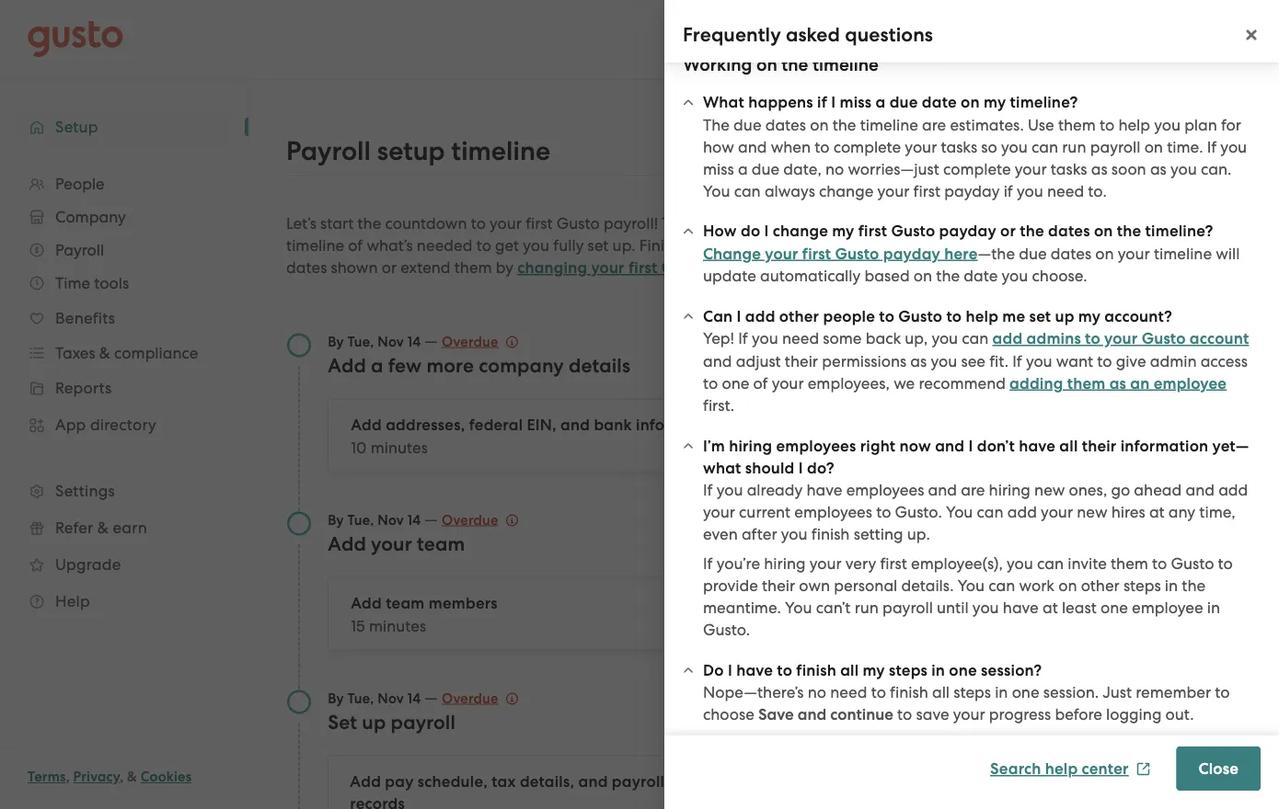Task type: vqa. For each thing, say whether or not it's contained in the screenshot.
Jacob
no



Task type: describe. For each thing, give the bounding box(es) containing it.
due up worries—just
[[890, 93, 918, 112]]

home image
[[28, 21, 123, 58]]

payroll
[[286, 135, 371, 167]]

have up 'nope—there's'
[[736, 662, 773, 681]]

we
[[894, 375, 915, 393]]

you down use
[[1017, 182, 1043, 201]]

to right remember
[[1215, 684, 1230, 703]]

1 vertical spatial employees
[[846, 482, 924, 500]]

you inside let's start the countdown to your first gusto payroll! this is an estimated timeline of what's needed to get you fully set up.
[[523, 237, 550, 255]]

you inside the due dates on the timeline are estimates. use them to help you plan for how and when to complete your tasks so you can run payroll on time. if you miss a due date, no worries—just complete your tasks as soon as you can. you can always change your first payday if you need to.
[[703, 182, 730, 201]]

at inside 'if you already have employees and are hiring new ones, go ahead and add your current employees to gusto. you can add your new hires at any time, even after you finish setting up.'
[[1149, 504, 1165, 522]]

all inside the i'm hiring employees right now and i don't have all their information yet— what should i do?
[[1060, 437, 1078, 456]]

1 horizontal spatial new
[[1077, 504, 1108, 522]]

your down the adjust
[[772, 375, 804, 393]]

finish your tasks by the due dates shown or extend them by
[[286, 237, 838, 277]]

save
[[916, 706, 949, 725]]

need inside nope—there's no need to finish all steps in one session. just remember to choose
[[830, 684, 867, 703]]

add for add addresses, federal ein, and bank info 10 minutes
[[351, 416, 382, 435]]

on up when
[[810, 116, 829, 134]]

them inside the due dates on the timeline are estimates. use them to help you plan for how and when to complete your tasks so you can run payroll on time. if you miss a due date, no worries—just complete your tasks as soon as you can. you can always change your first payday if you need to.
[[1058, 116, 1096, 134]]

when
[[771, 138, 811, 156]]

run inside if you're hiring your very first employee(s), you can invite them to gusto to provide their own personal details. you can work on other steps in the meantime. you can't run payroll until you have at least one employee in gusto.
[[855, 600, 879, 618]]

timeline right the setup
[[451, 135, 550, 167]]

to down do i have to finish all my steps in one session?
[[871, 684, 886, 703]]

— for team
[[424, 510, 438, 529]]

your up worries—just
[[905, 138, 937, 156]]

just
[[1103, 684, 1132, 703]]

up for my
[[1055, 307, 1075, 326]]

need inside the due dates on the timeline are estimates. use them to help you plan for how and when to complete your tasks so you can run payroll on time. if you miss a due date, no worries—just complete your tasks as soon as you can. you can always change your first payday if you need to.
[[1047, 182, 1084, 201]]

are for don't
[[961, 482, 985, 500]]

download for download our handy checklist of everything you'll need to get set up for your first payroll.
[[1023, 266, 1098, 284]]

one inside nope—there's no need to finish all steps in one session. just remember to choose
[[1012, 684, 1040, 703]]

set for can
[[1029, 307, 1051, 326]]

settings
[[55, 482, 115, 501]]

overdue button for payroll
[[442, 688, 519, 710]]

to up 'nope—there's'
[[777, 662, 793, 681]]

details.
[[901, 578, 954, 596]]

timeline inside the due dates on the timeline are estimates. use them to help you plan for how and when to complete your tasks so you can run payroll on time. if you miss a due date, no worries—just complete your tasks as soon as you can. you can always change your first payday if you need to.
[[860, 116, 918, 134]]

do
[[703, 662, 724, 681]]

what to have ready
[[1023, 234, 1187, 255]]

for inside the due dates on the timeline are estimates. use them to help you plan for how and when to complete your tasks so you can run payroll on time. if you miss a due date, no worries—just complete your tasks as soon as you can. you can always change your first payday if you need to.
[[1221, 116, 1241, 134]]

first up change your first gusto payday here
[[858, 222, 887, 241]]

nov for your
[[378, 512, 404, 529]]

first inside if you're hiring your very first employee(s), you can invite them to gusto to provide their own personal details. you can work on other steps in the meantime. you can't run payroll until you have at least one employee in gusto.
[[880, 555, 907, 574]]

0 vertical spatial date
[[922, 93, 957, 112]]

you up the adjust
[[752, 330, 778, 348]]

them inside finish your tasks by the due dates shown or extend them by
[[454, 259, 492, 277]]

you right the until
[[973, 600, 999, 618]]

invite
[[1068, 555, 1107, 574]]

addresses,
[[386, 416, 465, 435]]

1 horizontal spatial tasks
[[941, 138, 978, 156]]

2 get started from the top
[[732, 605, 818, 624]]

need inside yep! if you need some back up, you can add admins to your gusto account and adjust their permissions as you see fit. if you want to give admin access to one of your employees, we recommend
[[782, 330, 819, 348]]

how do i change my first gusto payday or the dates on the timeline?
[[703, 222, 1214, 241]]

my up change your first gusto payday here
[[832, 222, 855, 241]]

to up see on the top right of the page
[[947, 307, 962, 326]]

close
[[1199, 760, 1239, 779]]

my up continue
[[863, 662, 885, 681]]

and inside add addresses, federal ein, and bank info 10 minutes
[[561, 416, 590, 435]]

1 horizontal spatial by
[[761, 237, 778, 255]]

on up estimates.
[[961, 93, 980, 112]]

app directory
[[55, 416, 156, 434]]

can up estimated
[[734, 182, 761, 201]]

yep! if you need some back up, you can add admins to your gusto account and adjust their permissions as you see fit. if you want to give admin access to one of your employees, we recommend
[[703, 330, 1249, 393]]

remember
[[1136, 684, 1211, 703]]

account
[[1190, 330, 1249, 349]]

frequently asked questions dialog
[[664, 0, 1279, 810]]

you up adding
[[1026, 352, 1053, 371]]

0 vertical spatial new
[[1035, 482, 1065, 500]]

estimates.
[[950, 116, 1024, 134]]

even
[[703, 526, 738, 544]]

set up payroll
[[328, 711, 456, 734]]

hiring inside 'if you already have employees and are hiring new ones, go ahead and add your current employees to gusto. you can add your new hires at any time, even after you finish setting up.'
[[989, 482, 1031, 500]]

how
[[703, 222, 737, 241]]

employees,
[[808, 375, 890, 393]]

—the due dates on your timeline will update automatically based on the date you choose.
[[703, 245, 1240, 286]]

info
[[636, 416, 665, 435]]

up for for
[[1176, 310, 1195, 329]]

gusto inside if you're hiring your very first employee(s), you can invite them to gusto to provide their own personal details. you can work on other steps in the meantime. you can't run payroll until you have at least one employee in gusto.
[[1171, 555, 1214, 574]]

—the
[[978, 245, 1015, 263]]

adding them as an employee link
[[1010, 375, 1227, 393]]

setup
[[377, 135, 445, 167]]

add down don't
[[1008, 504, 1037, 522]]

payroll inside if you're hiring your very first employee(s), you can invite them to gusto to provide their own personal details. you can work on other steps in the meantime. you can't run payroll until you have at least one employee in gusto.
[[883, 600, 933, 618]]

what happens if i miss a due date on my timeline?
[[703, 93, 1078, 112]]

my up payroll. at the right top of page
[[1078, 307, 1101, 326]]

0 horizontal spatial other
[[779, 307, 819, 326]]

to inside save and continue to save your progress before logging out.
[[897, 706, 912, 725]]

can.
[[1201, 160, 1232, 179]]

0 horizontal spatial by
[[496, 259, 514, 277]]

and up time,
[[1186, 482, 1215, 500]]

due inside finish your tasks by the due dates shown or extend them by
[[810, 237, 838, 255]]

download checklist
[[1045, 362, 1189, 381]]

change
[[703, 245, 761, 264]]

up. inside let's start the countdown to your first gusto payroll! this is an estimated timeline of what's needed to get you fully set up.
[[613, 237, 636, 255]]

or for payday
[[1000, 222, 1016, 241]]

them inside if you're hiring your very first employee(s), you can invite them to gusto to provide their own personal details. you can work on other steps in the meantime. you can't run payroll until you have at least one employee in gusto.
[[1111, 555, 1148, 574]]

of inside yep! if you need some back up, you can add admins to your gusto account and adjust their permissions as you see fit. if you want to give admin access to one of your employees, we recommend
[[753, 375, 768, 393]]

timeline inside let's start the countdown to your first gusto payroll! this is an estimated timeline of what's needed to get you fully set up.
[[286, 237, 344, 255]]

right
[[860, 437, 896, 456]]

already
[[747, 482, 803, 500]]

checklist inside download our handy checklist of everything you'll need to get set up for your first payroll.
[[1023, 288, 1084, 306]]

hiring inside if you're hiring your very first employee(s), you can invite them to gusto to provide their own personal details. you can work on other steps in the meantime. you can't run payroll until you have at least one employee in gusto.
[[764, 555, 806, 574]]

one up nope—there's no need to finish all steps in one session. just remember to choose
[[949, 662, 977, 681]]

of inside download our handy checklist of everything you'll need to get set up for your first payroll.
[[1088, 288, 1103, 306]]

finish for have
[[796, 662, 836, 681]]

the up our
[[1117, 222, 1141, 241]]

team inside add team members 15 minutes
[[386, 595, 425, 613]]

0 vertical spatial complete
[[833, 138, 901, 156]]

if you already have employees and are hiring new ones, go ahead and add your current employees to gusto. you can add your new hires at any time, even after you finish setting up.
[[703, 482, 1248, 544]]

gusto. inside if you're hiring your very first employee(s), you can invite them to gusto to provide their own personal details. you can work on other steps in the meantime. you can't run payroll until you have at least one employee in gusto.
[[703, 622, 750, 640]]

if inside 'if you already have employees and are hiring new ones, go ahead and add your current employees to gusto. you can add your new hires at any time, even after you finish setting up.'
[[703, 482, 713, 500]]

yep!
[[703, 330, 734, 348]]

you up time.
[[1154, 116, 1181, 134]]

tue, for up
[[347, 691, 374, 707]]

search help center
[[990, 760, 1129, 779]]

add up time,
[[1219, 482, 1248, 500]]

first inside the due dates on the timeline are estimates. use them to help you plan for how and when to complete your tasks so you can run payroll on time. if you miss a due date, no worries—just complete your tasks as soon as you can. you can always change your first payday if you need to.
[[914, 182, 941, 201]]

all for nope—there's no need to finish all steps in one session. just remember to choose
[[932, 684, 950, 703]]

and inside add pay schedule, tax details, and payroll records
[[578, 773, 608, 792]]

on down to.
[[1094, 222, 1113, 241]]

2 vertical spatial employees
[[795, 504, 872, 522]]

0 horizontal spatial a
[[371, 354, 383, 377]]

faqs
[[1189, 140, 1227, 159]]

to up choose. at top
[[1073, 234, 1090, 255]]

have inside if you're hiring your very first employee(s), you can invite them to gusto to provide their own personal details. you can work on other steps in the meantime. you can't run payroll until you have at least one employee in gusto.
[[1003, 600, 1039, 618]]

you down can i add other people to gusto to help me set up my account?
[[932, 330, 958, 348]]

you down time.
[[1171, 160, 1197, 179]]

0 horizontal spatial if
[[817, 93, 827, 112]]

finish inside 'if you already have employees and are hiring new ones, go ahead and add your current employees to gusto. you can add your new hires at any time, even after you finish setting up.'
[[812, 526, 850, 544]]

session.
[[1043, 684, 1099, 703]]

1 vertical spatial complete
[[943, 160, 1011, 179]]

progress
[[989, 706, 1051, 725]]

employee inside adding them as an employee first.
[[1154, 375, 1227, 393]]

the inside —the due dates on your timeline will update automatically based on the date you choose.
[[936, 267, 960, 286]]

you'll
[[1023, 310, 1060, 329]]

work
[[1019, 578, 1055, 596]]

the inside if you're hiring your very first employee(s), you can invite them to gusto to provide their own personal details. you can work on other steps in the meantime. you can't run payroll until you have at least one employee in gusto.
[[1182, 578, 1206, 596]]

on up our
[[1095, 245, 1114, 263]]

your inside let's start the countdown to your first gusto payroll! this is an estimated timeline of what's needed to get you fully set up.
[[490, 214, 522, 233]]

do?
[[807, 459, 835, 478]]

always
[[765, 182, 815, 201]]

to up date,
[[815, 138, 830, 156]]

— for few
[[424, 332, 438, 350]]

your down the ones,
[[1041, 504, 1073, 522]]

your inside finish your tasks by the due dates shown or extend them by
[[684, 237, 716, 255]]

extend
[[401, 259, 451, 277]]

adjust
[[736, 352, 781, 371]]

add team members 15 minutes
[[351, 595, 498, 635]]

overdue button for team
[[442, 509, 519, 531]]

to up needed
[[471, 214, 486, 233]]

your up "give"
[[1104, 330, 1138, 349]]

1 horizontal spatial miss
[[840, 93, 872, 112]]

timeline down asked
[[813, 54, 879, 75]]

now
[[900, 437, 931, 456]]

0 vertical spatial a
[[876, 93, 886, 112]]

the up choose. at top
[[1020, 222, 1044, 241]]

want
[[1056, 352, 1093, 371]]

list containing benefits
[[0, 167, 248, 620]]

to.
[[1088, 182, 1107, 201]]

an inside adding them as an employee first.
[[1130, 375, 1150, 393]]

to up want
[[1085, 330, 1101, 349]]

people
[[823, 307, 875, 326]]

0 vertical spatial team
[[417, 533, 465, 556]]

due inside —the due dates on your timeline will update automatically based on the date you choose.
[[1019, 245, 1047, 263]]

is
[[694, 214, 705, 233]]

soon
[[1112, 160, 1146, 179]]

to up first.
[[703, 375, 718, 393]]

2 get started button from the top
[[718, 596, 833, 633]]

as up to.
[[1091, 160, 1108, 179]]

refer & earn
[[55, 519, 147, 537]]

fit.
[[990, 352, 1009, 371]]

meantime.
[[703, 600, 781, 618]]

automatically
[[760, 267, 861, 286]]

yet—
[[1213, 437, 1249, 456]]

what for what happens if i miss a due date on my timeline?
[[703, 93, 745, 112]]

do
[[741, 222, 760, 241]]

first inside let's start the countdown to your first gusto payroll! this is an estimated timeline of what's needed to get you fully set up.
[[526, 214, 553, 233]]

add right can
[[745, 307, 775, 326]]

0 horizontal spatial up
[[362, 711, 386, 734]]

one inside if you're hiring your very first employee(s), you can invite them to gusto to provide their own personal details. you can work on other steps in the meantime. you can't run payroll until you have at least one employee in gusto.
[[1101, 600, 1128, 618]]

to right invite
[[1152, 555, 1167, 574]]

happens
[[748, 93, 813, 112]]

payroll!
[[604, 214, 658, 233]]

permissions
[[822, 352, 907, 371]]

you up the work
[[1007, 555, 1033, 574]]

dates inside —the due dates on your timeline will update automatically based on the date you choose.
[[1051, 245, 1092, 263]]

of inside let's start the countdown to your first gusto payroll! this is an estimated timeline of what's needed to get you fully set up.
[[348, 237, 363, 255]]

download for download checklist
[[1045, 362, 1122, 381]]

working on the timeline
[[683, 54, 879, 75]]

your inside button
[[591, 259, 625, 277]]

should
[[745, 459, 795, 478]]

more
[[427, 354, 474, 377]]

your down worries—just
[[878, 182, 910, 201]]

tue, for a
[[347, 334, 374, 350]]

hires
[[1111, 504, 1146, 522]]

gusto. inside 'if you already have employees and are hiring new ones, go ahead and add your current employees to gusto. you can add your new hires at any time, even after you finish setting up.'
[[895, 504, 942, 522]]

in inside nope—there's no need to finish all steps in one session. just remember to choose
[[995, 684, 1008, 703]]

on left time.
[[1145, 138, 1163, 156]]

miss inside the due dates on the timeline are estimates. use them to help you plan for how and when to complete your tasks so you can run payroll on time. if you miss a due date, no worries—just complete your tasks as soon as you can. you can always change your first payday if you need to.
[[703, 160, 734, 179]]

other inside if you're hiring your very first employee(s), you can invite them to gusto to provide their own personal details. you can work on other steps in the meantime. you can't run payroll until you have at least one employee in gusto.
[[1081, 578, 1120, 596]]

add a few more company details
[[328, 354, 631, 377]]

1 horizontal spatial timeline?
[[1145, 222, 1214, 241]]

by for add a few more company details
[[328, 334, 344, 350]]

privacy
[[73, 769, 120, 786]]

can i add other people to gusto to help me set up my account?
[[703, 307, 1172, 326]]

steps inside if you're hiring your very first employee(s), you can invite them to gusto to provide their own personal details. you can work on other steps in the meantime. you can't run payroll until you have at least one employee in gusto.
[[1124, 578, 1161, 596]]

benefits link
[[18, 302, 230, 335]]

to up soon
[[1100, 116, 1115, 134]]

gusto inside yep! if you need some back up, you can add admins to your gusto account and adjust their permissions as you see fit. if you want to give admin access to one of your employees, we recommend
[[1142, 330, 1186, 349]]

so
[[981, 138, 997, 156]]

you down 'what'
[[717, 482, 743, 500]]

by tue, nov 14 — for up
[[328, 689, 442, 707]]

1 , from the left
[[66, 769, 70, 786]]

you down employee(s),
[[958, 578, 985, 596]]

save and continue to save your progress before logging out.
[[758, 706, 1194, 725]]

setting
[[854, 526, 903, 544]]

and right the save
[[798, 706, 827, 725]]

you down own
[[785, 600, 812, 618]]

start
[[320, 214, 354, 233]]

you up recommend
[[931, 352, 957, 371]]

first.
[[703, 397, 734, 416]]

employees inside the i'm hiring employees right now and i don't have all their information yet— what should i do?
[[776, 437, 856, 456]]

add your team
[[328, 533, 465, 556]]

app directory link
[[18, 409, 230, 442]]

have up our
[[1094, 234, 1134, 255]]

due right the
[[734, 116, 762, 134]]

can up the work
[[1037, 555, 1064, 574]]

tue, for your
[[347, 512, 374, 529]]

as inside yep! if you need some back up, you can add admins to your gusto account and adjust their permissions as you see fit. if you want to give admin access to one of your employees, we recommend
[[911, 352, 927, 371]]

you up 'can.'
[[1221, 138, 1247, 156]]

are for date
[[922, 116, 946, 134]]

on right based
[[914, 267, 932, 286]]

this
[[662, 214, 690, 233]]

can left the work
[[989, 578, 1015, 596]]

1 vertical spatial checklist
[[1126, 362, 1189, 381]]

finish
[[639, 237, 680, 255]]

your up even on the bottom of the page
[[703, 504, 735, 522]]

after
[[742, 526, 777, 544]]

nope—there's
[[703, 684, 804, 703]]

if right yep!
[[738, 330, 748, 348]]

terms , privacy , & cookies
[[28, 769, 192, 786]]

my up estimates.
[[984, 93, 1006, 112]]

2 horizontal spatial tasks
[[1051, 160, 1087, 179]]

gusto navigation element
[[0, 79, 248, 650]]

to right needed
[[476, 237, 491, 255]]

their inside the i'm hiring employees right now and i don't have all their information yet— what should i do?
[[1082, 437, 1117, 456]]

least
[[1062, 600, 1097, 618]]

dates inside finish your tasks by the due dates shown or extend them by
[[286, 259, 327, 277]]

to inside 'if you already have employees and are hiring new ones, go ahead and add your current employees to gusto. you can add your new hires at any time, even after you finish setting up.'
[[876, 504, 891, 522]]

2 vertical spatial help
[[1045, 760, 1078, 779]]

details,
[[520, 773, 575, 792]]

can't
[[816, 600, 851, 618]]

how
[[703, 138, 734, 156]]

you right after
[[781, 526, 808, 544]]

finish for need
[[890, 684, 928, 703]]

let's
[[286, 214, 316, 233]]

0 vertical spatial timeline?
[[1010, 93, 1078, 112]]

if you're hiring your very first employee(s), you can invite them to gusto to provide their own personal details. you can work on other steps in the meantime. you can't run payroll until you have at least one employee in gusto.
[[703, 555, 1233, 640]]

what
[[703, 459, 741, 478]]

minutes inside add addresses, federal ein, and bank info 10 minutes
[[371, 439, 428, 457]]

if inside the due dates on the timeline are estimates. use them to help you plan for how and when to complete your tasks so you can run payroll on time. if you miss a due date, no worries—just complete your tasks as soon as you can. you can always change your first payday if you need to.
[[1207, 138, 1217, 156]]



Task type: locate. For each thing, give the bounding box(es) containing it.
1 vertical spatial for
[[1199, 310, 1219, 329]]

and right now
[[935, 437, 965, 456]]

1 vertical spatial by tue, nov 14 —
[[328, 510, 442, 529]]

needed
[[417, 237, 473, 255]]

0 vertical spatial run
[[1062, 138, 1086, 156]]

2 horizontal spatial all
[[1060, 437, 1078, 456]]

2 14 from the top
[[407, 512, 421, 529]]

tasks left so
[[941, 138, 978, 156]]

1 vertical spatial tasks
[[1051, 160, 1087, 179]]

no inside the due dates on the timeline are estimates. use them to help you plan for how and when to complete your tasks so you can run payroll on time. if you miss a due date, no worries—just complete your tasks as soon as you can. you can always change your first payday if you need to.
[[825, 160, 844, 179]]

complete up worries—just
[[833, 138, 901, 156]]

estimated
[[731, 214, 805, 233]]

i
[[831, 93, 836, 112], [764, 222, 769, 241], [737, 307, 741, 326], [969, 437, 973, 456], [799, 459, 803, 478], [728, 662, 732, 681]]

ein,
[[527, 416, 557, 435]]

2 overdue button from the top
[[442, 509, 519, 531]]

2 by tue, nov 14 — from the top
[[328, 510, 442, 529]]

don't
[[977, 437, 1015, 456]]

& left cookies
[[127, 769, 137, 786]]

here
[[944, 245, 978, 264]]

1 horizontal spatial up
[[1055, 307, 1075, 326]]

use
[[1028, 116, 1054, 134]]

overdue for team
[[442, 512, 498, 529]]

up inside download our handy checklist of everything you'll need to get set up for your first payroll.
[[1176, 310, 1195, 329]]

your up add team members 15 minutes at the bottom of the page
[[371, 533, 412, 556]]

2 nov from the top
[[378, 512, 404, 529]]

are inside 'if you already have employees and are hiring new ones, go ahead and add your current employees to gusto. you can add your new hires at any time, even after you finish setting up.'
[[961, 482, 985, 500]]

0 vertical spatial or
[[1000, 222, 1016, 241]]

1 vertical spatial &
[[127, 769, 137, 786]]

add inside add pay schedule, tax details, and payroll records
[[350, 773, 381, 792]]

payday
[[944, 182, 1000, 201], [939, 222, 997, 241], [883, 245, 941, 264]]

0 horizontal spatial or
[[382, 259, 397, 277]]

1 horizontal spatial ,
[[120, 769, 124, 786]]

0 horizontal spatial gusto.
[[703, 622, 750, 640]]

steps up save and continue to save your progress before logging out.
[[954, 684, 991, 703]]

0 vertical spatial by tue, nov 14 —
[[328, 332, 442, 350]]

have right don't
[[1019, 437, 1056, 456]]

and down yep!
[[703, 352, 732, 371]]

new left the ones,
[[1035, 482, 1065, 500]]

of down the adjust
[[753, 375, 768, 393]]

no right date,
[[825, 160, 844, 179]]

at inside if you're hiring your very first employee(s), you can invite them to gusto to provide their own personal details. you can work on other steps in the meantime. you can't run payroll until you have at least one employee in gusto.
[[1043, 600, 1058, 618]]

their inside yep! if you need some back up, you can add admins to your gusto account and adjust their permissions as you see fit. if you want to give admin access to one of your employees, we recommend
[[785, 352, 818, 371]]

hiring
[[729, 437, 772, 456], [989, 482, 1031, 500], [764, 555, 806, 574]]

first down worries—just
[[914, 182, 941, 201]]

you up employee(s),
[[946, 504, 973, 522]]

settings link
[[18, 475, 230, 508]]

1 get started button from the top
[[718, 417, 833, 454]]

by tue, nov 14 —
[[328, 332, 442, 350], [328, 510, 442, 529], [328, 689, 442, 707]]

0 horizontal spatial tasks
[[720, 237, 757, 255]]

to up back
[[879, 307, 895, 326]]

employee inside if you're hiring your very first employee(s), you can invite them to gusto to provide their own personal details. you can work on other steps in the meantime. you can't run payroll until you have at least one employee in gusto.
[[1132, 600, 1203, 618]]

, left privacy 'link'
[[66, 769, 70, 786]]

3 overdue from the top
[[442, 691, 498, 707]]

payroll inside the due dates on the timeline are estimates. use them to help you plan for how and when to complete your tasks so you can run payroll on time. if you miss a due date, no worries—just complete your tasks as soon as you can. you can always change your first payday if you need to.
[[1090, 138, 1141, 156]]

1 vertical spatial overdue
[[442, 512, 498, 529]]

by
[[761, 237, 778, 255], [496, 259, 514, 277]]

0 vertical spatial steps
[[1124, 578, 1161, 596]]

by tue, nov 14 — for your
[[328, 510, 442, 529]]

1 vertical spatial new
[[1077, 504, 1108, 522]]

add pay schedule, tax details, and payroll records
[[350, 773, 665, 810]]

by tue, nov 14 — up 'add your team'
[[328, 510, 442, 529]]

other
[[779, 307, 819, 326], [1081, 578, 1120, 596]]

directory
[[90, 416, 156, 434]]

tasks inside finish your tasks by the due dates shown or extend them by
[[720, 237, 757, 255]]

1 by from the top
[[328, 334, 344, 350]]

add admins to your gusto account link
[[993, 330, 1249, 349]]

up up account
[[1176, 310, 1195, 329]]

1 vertical spatial date
[[964, 267, 998, 286]]

0 vertical spatial what
[[703, 93, 745, 112]]

,
[[66, 769, 70, 786], [120, 769, 124, 786]]

what for what to have ready
[[1023, 234, 1068, 255]]

hiring up should
[[729, 437, 772, 456]]

15
[[351, 617, 365, 635]]

add for add your team
[[328, 533, 366, 556]]

search help center link
[[990, 760, 1151, 779]]

2 , from the left
[[120, 769, 124, 786]]

1 vertical spatial finish
[[796, 662, 836, 681]]

if inside if you're hiring your very first employee(s), you can invite them to gusto to provide their own personal details. you can work on other steps in the meantime. you can't run payroll until you have at least one employee in gusto.
[[703, 555, 713, 574]]

the inside let's start the countdown to your first gusto payroll! this is an estimated timeline of what's needed to get you fully set up.
[[358, 214, 381, 233]]

and
[[738, 138, 767, 156], [703, 352, 732, 371], [561, 416, 590, 435], [935, 437, 965, 456], [928, 482, 957, 500], [1186, 482, 1215, 500], [798, 706, 827, 725], [578, 773, 608, 792]]

i'm
[[703, 437, 725, 456]]

0 vertical spatial get
[[732, 426, 760, 445]]

2 tue, from the top
[[347, 512, 374, 529]]

have down the work
[[1003, 600, 1039, 618]]

can inside yep! if you need some back up, you can add admins to your gusto account and adjust their permissions as you see fit. if you want to give admin access to one of your employees, we recommend
[[962, 330, 989, 348]]

1 vertical spatial employee
[[1132, 600, 1203, 618]]

on inside if you're hiring your very first employee(s), you can invite them to gusto to provide their own personal details. you can work on other steps in the meantime. you can't run payroll until you have at least one employee in gusto.
[[1059, 578, 1077, 596]]

0 vertical spatial if
[[817, 93, 827, 112]]

1 vertical spatial a
[[738, 160, 748, 179]]

up inside the dialog main content element
[[1055, 307, 1075, 326]]

1 vertical spatial started
[[764, 605, 818, 624]]

you inside —the due dates on your timeline will update automatically based on the date you choose.
[[1002, 267, 1028, 286]]

a left date,
[[738, 160, 748, 179]]

details
[[569, 354, 631, 377]]

miss right happens
[[840, 93, 872, 112]]

0 horizontal spatial an
[[708, 214, 728, 233]]

dates
[[765, 116, 806, 134], [1048, 222, 1090, 241], [1051, 245, 1092, 263], [286, 259, 327, 277]]

1 vertical spatial gusto.
[[703, 622, 750, 640]]

first inside 'button'
[[802, 245, 831, 264]]

finish up very
[[812, 526, 850, 544]]

your inside if you're hiring your very first employee(s), you can invite them to gusto to provide their own personal details. you can work on other steps in the meantime. you can't run payroll until you have at least one employee in gusto.
[[810, 555, 842, 574]]

and right details, at the left of the page
[[578, 773, 608, 792]]

get inside download our handy checklist of everything you'll need to get set up for your first payroll.
[[1123, 310, 1147, 329]]

0 horizontal spatial help
[[966, 307, 999, 326]]

14 for few
[[407, 334, 421, 350]]

nov for a
[[378, 334, 404, 350]]

0 vertical spatial up.
[[613, 237, 636, 255]]

and inside yep! if you need some back up, you can add admins to your gusto account and adjust their permissions as you see fit. if you want to give admin access to one of your employees, we recommend
[[703, 352, 732, 371]]

all up continue
[[840, 662, 859, 681]]

add inside yep! if you need some back up, you can add admins to your gusto account and adjust their permissions as you see fit. if you want to give admin access to one of your employees, we recommend
[[993, 330, 1023, 349]]

download our handy checklist of everything you'll need to get set up for your first payroll.
[[1023, 266, 1219, 351]]

14 for payroll
[[407, 691, 421, 707]]

1 nov from the top
[[378, 334, 404, 350]]

1 14 from the top
[[407, 334, 421, 350]]

3 tue, from the top
[[347, 691, 374, 707]]

overdue for payroll
[[442, 691, 498, 707]]

1 vertical spatial all
[[840, 662, 859, 681]]

your down you'll
[[1023, 332, 1055, 351]]

by for set up payroll
[[328, 691, 344, 707]]

at down ahead
[[1149, 504, 1165, 522]]

run inside the due dates on the timeline are estimates. use them to help you plan for how and when to complete your tasks so you can run payroll on time. if you miss a due date, no worries—just complete your tasks as soon as you can. you can always change your first payday if you need to.
[[1062, 138, 1086, 156]]

tue, up 'add your team'
[[347, 512, 374, 529]]

0 horizontal spatial steps
[[889, 662, 928, 681]]

you up is
[[703, 182, 730, 201]]

or for shown
[[382, 259, 397, 277]]

fully
[[553, 237, 584, 255]]

1 vertical spatial or
[[382, 259, 397, 277]]

by tue, nov 14 — for a
[[328, 332, 442, 350]]

timeline? up the handy
[[1145, 222, 1214, 241]]

due up choose. at top
[[1019, 245, 1047, 263]]

date inside —the due dates on your timeline will update automatically based on the date you choose.
[[964, 267, 998, 286]]

their inside if you're hiring your very first employee(s), you can invite them to gusto to provide their own personal details. you can work on other steps in the meantime. you can't run payroll until you have at least one employee in gusto.
[[762, 578, 795, 596]]

1 started from the top
[[764, 426, 818, 445]]

your inside 'button'
[[765, 245, 798, 264]]

minutes
[[371, 439, 428, 457], [369, 617, 426, 635]]

help inside the due dates on the timeline are estimates. use them to help you plan for how and when to complete your tasks so you can run payroll on time. if you miss a due date, no worries—just complete your tasks as soon as you can. you can always change your first payday if you need to.
[[1119, 116, 1150, 134]]

account menu element
[[970, 0, 1252, 78]]

give
[[1116, 352, 1146, 371]]

to inside download our handy checklist of everything you'll need to get set up for your first payroll.
[[1105, 310, 1119, 329]]

are inside the due dates on the timeline are estimates. use them to help you plan for how and when to complete your tasks so you can run payroll on time. if you miss a due date, no worries—just complete your tasks as soon as you can. you can always change your first payday if you need to.
[[922, 116, 946, 134]]

by down estimated
[[761, 237, 778, 255]]

time.
[[1167, 138, 1203, 156]]

list
[[0, 167, 248, 620]]

the down frequently asked questions
[[782, 54, 808, 75]]

2 vertical spatial overdue
[[442, 691, 498, 707]]

add for add a few more company details
[[328, 354, 366, 377]]

you inside 'if you already have employees and are hiring new ones, go ahead and add your current employees to gusto. you can add your new hires at any time, even after you finish setting up.'
[[946, 504, 973, 522]]

14 for team
[[407, 512, 421, 529]]

download checklist link
[[1023, 362, 1189, 381]]

1 horizontal spatial set
[[1029, 307, 1051, 326]]

1 vertical spatial tue,
[[347, 512, 374, 529]]

1 vertical spatial help
[[966, 307, 999, 326]]

our
[[1102, 266, 1126, 284]]

bank
[[594, 416, 632, 435]]

1 vertical spatial get
[[732, 605, 760, 624]]

you down —the at the top right
[[1002, 267, 1028, 286]]

me
[[1003, 307, 1026, 326]]

payroll
[[1090, 138, 1141, 156], [883, 600, 933, 618], [391, 711, 456, 734], [612, 773, 665, 792]]

1 horizontal spatial complete
[[943, 160, 1011, 179]]

set inside let's start the countdown to your first gusto payroll! this is an estimated timeline of what's needed to get you fully set up.
[[588, 237, 609, 255]]

& inside gusto navigation element
[[97, 519, 109, 537]]

logging
[[1106, 706, 1162, 725]]

2 vertical spatial by tue, nov 14 —
[[328, 689, 442, 707]]

up. inside 'if you already have employees and are hiring new ones, go ahead and add your current employees to gusto. you can add your new hires at any time, even after you finish setting up.'
[[907, 526, 930, 544]]

nov for up
[[378, 691, 404, 707]]

add down 'me'
[[993, 330, 1023, 349]]

your inside —the due dates on your timeline will update automatically based on the date you choose.
[[1118, 245, 1150, 263]]

finish inside nope—there's no need to finish all steps in one session. just remember to choose
[[890, 684, 928, 703]]

cookies
[[141, 769, 192, 786]]

1 vertical spatial payday
[[939, 222, 997, 241]]

or inside the dialog main content element
[[1000, 222, 1016, 241]]

them down want
[[1067, 375, 1106, 393]]

nov up 'add your team'
[[378, 512, 404, 529]]

shown
[[331, 259, 378, 277]]

payday inside change your first gusto payday here 'button'
[[883, 245, 941, 264]]

payday.
[[709, 259, 770, 277]]

set for download
[[1151, 310, 1172, 329]]

changing
[[517, 259, 587, 277]]

all inside nope—there's no need to finish all steps in one session. just remember to choose
[[932, 684, 950, 703]]

dates inside the due dates on the timeline are estimates. use them to help you plan for how and when to complete your tasks so you can run payroll on time. if you miss a due date, no worries—just complete your tasks as soon as you can. you can always change your first payday if you need to.
[[765, 116, 806, 134]]

2 vertical spatial tue,
[[347, 691, 374, 707]]

set inside the dialog main content element
[[1029, 307, 1051, 326]]

by down 'shown'
[[328, 334, 344, 350]]

based
[[865, 267, 910, 286]]

2 vertical spatial overdue button
[[442, 688, 519, 710]]

dialog main content element
[[664, 52, 1279, 810]]

2 vertical spatial of
[[753, 375, 768, 393]]

worries—just
[[848, 160, 939, 179]]

can inside 'if you already have employees and are hiring new ones, go ahead and add your current employees to gusto. you can add your new hires at any time, even after you finish setting up.'
[[977, 504, 1004, 522]]

your inside save and continue to save your progress before logging out.
[[953, 706, 985, 725]]

payroll inside add pay schedule, tax details, and payroll records
[[612, 773, 665, 792]]

1 vertical spatial are
[[961, 482, 985, 500]]

if inside the due dates on the timeline are estimates. use them to help you plan for how and when to complete your tasks so you can run payroll on time. if you miss a due date, no worries—just complete your tasks as soon as you can. you can always change your first payday if you need to.
[[1004, 182, 1013, 201]]

upgrade link
[[18, 549, 230, 582]]

3 overdue button from the top
[[442, 688, 519, 710]]

need inside download our handy checklist of everything you'll need to get set up for your first payroll.
[[1064, 310, 1101, 329]]

0 vertical spatial download
[[1023, 266, 1098, 284]]

gusto inside let's start the countdown to your first gusto payroll! this is an estimated timeline of what's needed to get you fully set up.
[[557, 214, 600, 233]]

1 vertical spatial miss
[[703, 160, 734, 179]]

overdue for few
[[442, 334, 498, 350]]

1 horizontal spatial an
[[1130, 375, 1150, 393]]

0 vertical spatial miss
[[840, 93, 872, 112]]

1 vertical spatial get started
[[732, 605, 818, 624]]

can down the i'm hiring employees right now and i don't have all their information yet— what should i do?
[[977, 504, 1004, 522]]

cookies button
[[141, 767, 192, 789]]

first
[[914, 182, 941, 201], [526, 214, 553, 233], [858, 222, 887, 241], [802, 245, 831, 264], [629, 259, 657, 277], [1059, 332, 1086, 351], [880, 555, 907, 574]]

2 horizontal spatial help
[[1119, 116, 1150, 134]]

out.
[[1166, 706, 1194, 725]]

1 vertical spatial download
[[1045, 362, 1122, 381]]

1 by tue, nov 14 — from the top
[[328, 332, 442, 350]]

have inside the i'm hiring employees right now and i don't have all their information yet— what should i do?
[[1019, 437, 1056, 456]]

2 get from the top
[[732, 605, 760, 624]]

1 tue, from the top
[[347, 334, 374, 350]]

to down time,
[[1218, 555, 1233, 574]]

1 horizontal spatial checklist
[[1126, 362, 1189, 381]]

0 vertical spatial payday
[[944, 182, 1000, 201]]

finish up continue
[[796, 662, 836, 681]]

what inside the dialog main content element
[[703, 93, 745, 112]]

3 nov from the top
[[378, 691, 404, 707]]

gusto.
[[895, 504, 942, 522], [703, 622, 750, 640]]

an down "give"
[[1130, 375, 1150, 393]]

0 vertical spatial finish
[[812, 526, 850, 544]]

account?
[[1105, 307, 1172, 326]]

0 vertical spatial are
[[922, 116, 946, 134]]

due up 'always'
[[752, 160, 780, 179]]

1 vertical spatial an
[[1130, 375, 1150, 393]]

1 vertical spatial —
[[424, 510, 438, 529]]

to down payroll. at the right top of page
[[1097, 352, 1112, 371]]

0 horizontal spatial all
[[840, 662, 859, 681]]

timeline? up use
[[1010, 93, 1078, 112]]

0 horizontal spatial ,
[[66, 769, 70, 786]]

2 horizontal spatial steps
[[1124, 578, 1161, 596]]

all for do i have to finish all my steps in one session?
[[840, 662, 859, 681]]

the inside the due dates on the timeline are estimates. use them to help you plan for how and when to complete your tasks so you can run payroll on time. if you miss a due date, no worries—just complete your tasks as soon as you can. you can always change your first payday if you need to.
[[833, 116, 856, 134]]

0 vertical spatial 14
[[407, 334, 421, 350]]

terms link
[[28, 769, 66, 786]]

employees up setting
[[846, 482, 924, 500]]

timeline
[[813, 54, 879, 75], [860, 116, 918, 134], [451, 135, 550, 167], [286, 237, 344, 255], [1154, 245, 1212, 263]]

up. right setting
[[907, 526, 930, 544]]

by up set
[[328, 691, 344, 707]]

on up happens
[[756, 54, 777, 75]]

2 — from the top
[[424, 510, 438, 529]]

add for add team members 15 minutes
[[351, 595, 382, 613]]

will
[[1216, 245, 1240, 263]]

1 vertical spatial overdue button
[[442, 509, 519, 531]]

2 by from the top
[[328, 512, 344, 529]]

1 vertical spatial hiring
[[989, 482, 1031, 500]]

and inside the i'm hiring employees right now and i don't have all their information yet— what should i do?
[[935, 437, 965, 456]]

1 vertical spatial run
[[855, 600, 879, 618]]

get
[[495, 237, 519, 255], [1123, 310, 1147, 329]]

0 vertical spatial gusto.
[[895, 504, 942, 522]]

information
[[1121, 437, 1209, 456]]

and right ein,
[[561, 416, 590, 435]]

need left to.
[[1047, 182, 1084, 201]]

to left save
[[897, 706, 912, 725]]

and inside the due dates on the timeline are estimates. use them to help you plan for how and when to complete your tasks so you can run payroll on time. if you miss a due date, no worries—just complete your tasks as soon as you can. you can always change your first payday if you need to.
[[738, 138, 767, 156]]

1 horizontal spatial run
[[1062, 138, 1086, 156]]

if
[[817, 93, 827, 112], [1004, 182, 1013, 201]]

for inside download our handy checklist of everything you'll need to get set up for your first payroll.
[[1199, 310, 1219, 329]]

a up worries—just
[[876, 93, 886, 112]]

1 vertical spatial what
[[1023, 234, 1068, 255]]

no inside nope—there's no need to finish all steps in one session. just remember to choose
[[808, 684, 826, 703]]

as inside adding them as an employee first.
[[1110, 375, 1127, 393]]

0 vertical spatial all
[[1060, 437, 1078, 456]]

2 horizontal spatial a
[[876, 93, 886, 112]]

have inside 'if you already have employees and are hiring new ones, go ahead and add your current employees to gusto. you can add your new hires at any time, even after you finish setting up.'
[[807, 482, 843, 500]]

2 vertical spatial nov
[[378, 691, 404, 707]]

by for add your team
[[328, 512, 344, 529]]

date
[[922, 93, 957, 112], [964, 267, 998, 286]]

first right very
[[880, 555, 907, 574]]

adding
[[1010, 375, 1063, 393]]

hiring up own
[[764, 555, 806, 574]]

and right how
[[738, 138, 767, 156]]

overdue button up "add a few more company details"
[[442, 331, 519, 353]]

steps inside nope—there's no need to finish all steps in one session. just remember to choose
[[954, 684, 991, 703]]

team up members
[[417, 533, 465, 556]]

and down the i'm hiring employees right now and i don't have all their information yet— what should i do?
[[928, 482, 957, 500]]

get started button
[[718, 417, 833, 454], [718, 596, 833, 633]]

to up setting
[[876, 504, 891, 522]]

3 by tue, nov 14 — from the top
[[328, 689, 442, 707]]

2 vertical spatial finish
[[890, 684, 928, 703]]

get inside let's start the countdown to your first gusto payroll! this is an estimated timeline of what's needed to get you fully set up.
[[495, 237, 519, 255]]

very
[[846, 555, 876, 574]]

steps down hires
[[1124, 578, 1161, 596]]

due
[[890, 93, 918, 112], [734, 116, 762, 134], [752, 160, 780, 179], [810, 237, 838, 255], [1019, 245, 1047, 263]]

your down use
[[1015, 160, 1047, 179]]

get right i'm
[[732, 426, 760, 445]]

date,
[[784, 160, 822, 179]]

0 vertical spatial their
[[785, 352, 818, 371]]

, left cookies
[[120, 769, 124, 786]]

add addresses, federal ein, and bank info 10 minutes
[[351, 416, 665, 457]]

what
[[703, 93, 745, 112], [1023, 234, 1068, 255]]

1 horizontal spatial a
[[738, 160, 748, 179]]

1 overdue from the top
[[442, 334, 498, 350]]

hiring inside the i'm hiring employees right now and i don't have all their information yet— what should i do?
[[729, 437, 772, 456]]

1 vertical spatial up.
[[907, 526, 930, 544]]

1 — from the top
[[424, 332, 438, 350]]

payroll right details, at the left of the page
[[612, 773, 665, 792]]

2 vertical spatial their
[[762, 578, 795, 596]]

tasks up payday.
[[720, 237, 757, 255]]

add for add pay schedule, tax details, and payroll records
[[350, 773, 381, 792]]

a inside the due dates on the timeline are estimates. use them to help you plan for how and when to complete your tasks so you can run payroll on time. if you miss a due date, no worries—just complete your tasks as soon as you can. you can always change your first payday if you need to.
[[738, 160, 748, 179]]

help
[[1119, 116, 1150, 134], [966, 307, 999, 326], [1045, 760, 1078, 779]]

an
[[708, 214, 728, 233], [1130, 375, 1150, 393]]

terms
[[28, 769, 66, 786]]

timeline down let's
[[286, 237, 344, 255]]

3 — from the top
[[424, 689, 438, 707]]

1 get from the top
[[732, 426, 760, 445]]

admins
[[1027, 330, 1081, 349]]

1 horizontal spatial what
[[1023, 234, 1068, 255]]

complete down so
[[943, 160, 1011, 179]]

in
[[1165, 578, 1178, 596], [1207, 600, 1220, 618], [932, 662, 945, 681], [995, 684, 1008, 703]]

2 vertical spatial by
[[328, 691, 344, 707]]

download inside download our handy checklist of everything you'll need to get set up for your first payroll.
[[1023, 266, 1098, 284]]

can down use
[[1032, 138, 1058, 156]]

your up the handy
[[1118, 245, 1150, 263]]

timeline inside —the due dates on your timeline will update automatically based on the date you choose.
[[1154, 245, 1212, 263]]

own
[[799, 578, 830, 596]]

get started
[[732, 426, 818, 445], [732, 605, 818, 624]]

0 vertical spatial for
[[1221, 116, 1241, 134]]

up
[[1055, 307, 1075, 326], [1176, 310, 1195, 329], [362, 711, 386, 734]]

help left center in the right bottom of the page
[[1045, 760, 1078, 779]]

gusto inside change your first gusto payday here 'button'
[[835, 245, 879, 264]]

0 horizontal spatial up.
[[613, 237, 636, 255]]

0 horizontal spatial complete
[[833, 138, 901, 156]]

payroll setup timeline
[[286, 135, 550, 167]]

tasks
[[941, 138, 978, 156], [1051, 160, 1087, 179], [720, 237, 757, 255]]

1 overdue button from the top
[[442, 331, 519, 353]]

hiring down don't
[[989, 482, 1031, 500]]

are
[[922, 116, 946, 134], [961, 482, 985, 500]]

first up automatically
[[802, 245, 831, 264]]

1 vertical spatial change
[[773, 222, 828, 241]]

0 horizontal spatial checklist
[[1023, 288, 1084, 306]]

1 get started from the top
[[732, 426, 818, 445]]

2 started from the top
[[764, 605, 818, 624]]

1 vertical spatial team
[[386, 595, 425, 613]]

1 vertical spatial steps
[[889, 662, 928, 681]]

0 horizontal spatial get
[[495, 237, 519, 255]]

0 vertical spatial hiring
[[729, 437, 772, 456]]

your inside download our handy checklist of everything you'll need to get set up for your first payroll.
[[1023, 332, 1055, 351]]

1 horizontal spatial of
[[753, 375, 768, 393]]

0 vertical spatial no
[[825, 160, 844, 179]]

or inside finish your tasks by the due dates shown or extend them by
[[382, 259, 397, 277]]

— for payroll
[[424, 689, 438, 707]]

first inside button
[[629, 259, 657, 277]]

gusto inside changing your first gusto payday. button
[[661, 259, 706, 277]]

1 horizontal spatial gusto.
[[895, 504, 942, 522]]

access
[[1201, 352, 1248, 371]]

0 vertical spatial employees
[[776, 437, 856, 456]]

payday up based
[[883, 245, 941, 264]]

if right fit.
[[1013, 352, 1022, 371]]

set
[[328, 711, 357, 734]]

on
[[756, 54, 777, 75], [961, 93, 980, 112], [810, 116, 829, 134], [1145, 138, 1163, 156], [1094, 222, 1113, 241], [1095, 245, 1114, 263], [914, 267, 932, 286], [1059, 578, 1077, 596]]

1 vertical spatial other
[[1081, 578, 1120, 596]]

as right soon
[[1150, 160, 1167, 179]]

save
[[758, 706, 794, 725]]

what up the
[[703, 93, 745, 112]]

close button
[[1177, 747, 1261, 791]]

payday inside the due dates on the timeline are estimates. use them to help you plan for how and when to complete your tasks so you can run payroll on time. if you miss a due date, no worries—just complete your tasks as soon as you can. you can always change your first payday if you need to.
[[944, 182, 1000, 201]]

payroll up soon
[[1090, 138, 1141, 156]]

records
[[350, 795, 405, 810]]

0 vertical spatial &
[[97, 519, 109, 537]]

set inside download our handy checklist of everything you'll need to get set up for your first payroll.
[[1151, 310, 1172, 329]]

the inside finish your tasks by the due dates shown or extend them by
[[782, 237, 806, 255]]

nov up the set up payroll
[[378, 691, 404, 707]]

2 vertical spatial payday
[[883, 245, 941, 264]]

3 14 from the top
[[407, 691, 421, 707]]

change down 'always'
[[773, 222, 828, 241]]

the
[[703, 116, 730, 134]]

reports
[[55, 379, 112, 398]]

change inside the due dates on the timeline are estimates. use them to help you plan for how and when to complete your tasks so you can run payroll on time. if you miss a due date, no worries—just complete your tasks as soon as you can. you can always change your first payday if you need to.
[[819, 182, 874, 201]]

minutes inside add team members 15 minutes
[[369, 617, 426, 635]]

overdue button for few
[[442, 331, 519, 353]]

2 overdue from the top
[[442, 512, 498, 529]]

3 by from the top
[[328, 691, 344, 707]]

payroll up pay
[[391, 711, 456, 734]]

you right so
[[1001, 138, 1028, 156]]

1 horizontal spatial or
[[1000, 222, 1016, 241]]

center
[[1082, 760, 1129, 779]]

refer
[[55, 519, 93, 537]]

earn
[[113, 519, 147, 537]]

1 vertical spatial no
[[808, 684, 826, 703]]

before
[[1055, 706, 1102, 725]]

are down what happens if i miss a due date on my timeline?
[[922, 116, 946, 134]]

overdue button up members
[[442, 509, 519, 531]]

minutes down addresses,
[[371, 439, 428, 457]]

download up you'll
[[1023, 266, 1098, 284]]

0 vertical spatial minutes
[[371, 439, 428, 457]]



